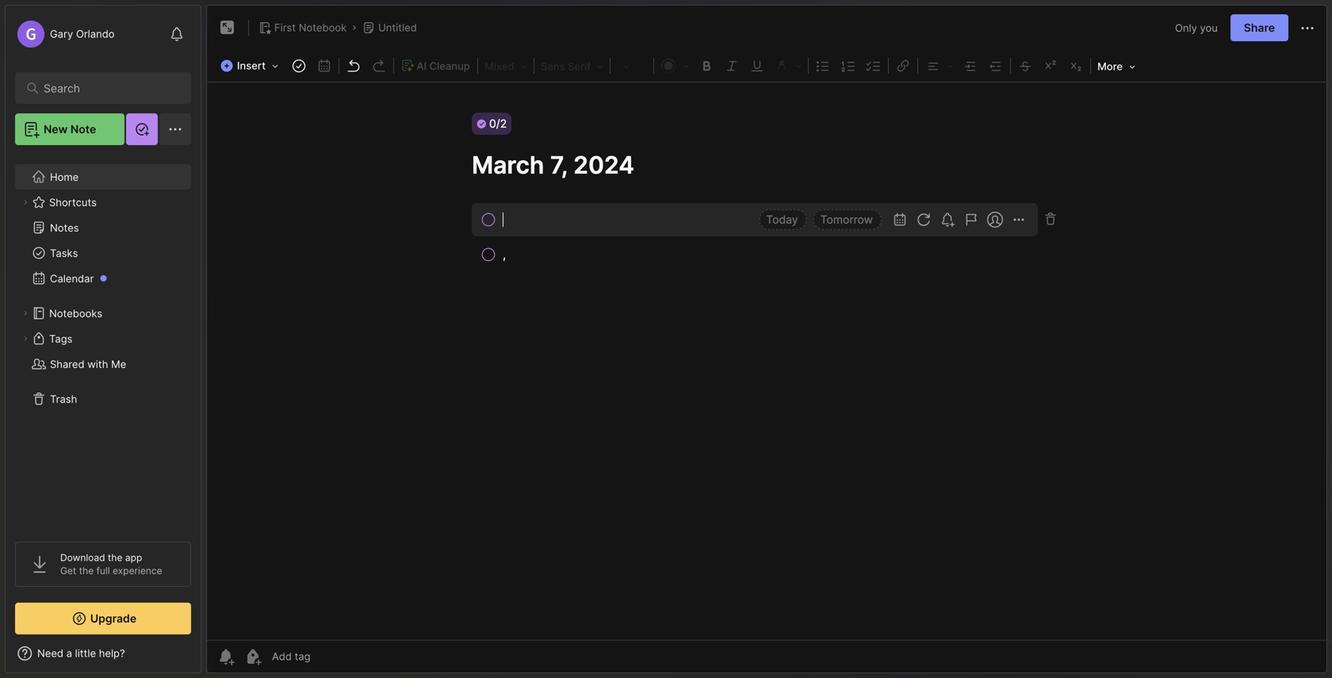 Task type: locate. For each thing, give the bounding box(es) containing it.
Note Editor text field
[[207, 82, 1327, 640]]

untitled button
[[359, 17, 420, 39]]

upgrade button
[[15, 603, 191, 635]]

first notebook
[[274, 21, 347, 34]]

Account field
[[15, 18, 115, 50]]

notebooks link
[[15, 301, 190, 326]]

the down download
[[79, 565, 94, 577]]

Font family field
[[536, 56, 609, 76]]

More field
[[1093, 56, 1141, 78]]

more actions image
[[1299, 19, 1318, 38]]

tree inside main element
[[6, 155, 201, 528]]

shortcuts button
[[15, 190, 190, 215]]

upgrade
[[90, 612, 137, 626]]

download the app get the full experience
[[60, 552, 162, 577]]

notes link
[[15, 215, 190, 240]]

share button
[[1231, 14, 1289, 41]]

with
[[87, 358, 108, 370]]

tags
[[49, 333, 73, 345]]

gary orlando
[[50, 28, 115, 40]]

font color image
[[656, 55, 694, 75]]

tree containing home
[[6, 155, 201, 528]]

0 vertical spatial the
[[108, 552, 123, 564]]

home
[[50, 171, 79, 183]]

highlight image
[[770, 55, 807, 75]]

Search text field
[[44, 81, 170, 96]]

Alignment field
[[920, 55, 958, 75]]

a
[[66, 647, 72, 660]]

None search field
[[44, 79, 170, 98]]

the
[[108, 552, 123, 564], [79, 565, 94, 577]]

new note
[[44, 123, 96, 136]]

only you
[[1176, 22, 1218, 34]]

little
[[75, 647, 96, 660]]

expand tags image
[[21, 334, 30, 344]]

more
[[1098, 60, 1123, 73]]

untitled
[[379, 21, 417, 34]]

trash
[[50, 393, 77, 405]]

the up the full
[[108, 552, 123, 564]]

shared with me link
[[15, 351, 190, 377]]

add tag image
[[244, 647, 263, 666]]

undo image
[[343, 55, 365, 77]]

tasks button
[[15, 240, 190, 266]]

0 horizontal spatial the
[[79, 565, 94, 577]]

click to collapse image
[[200, 649, 212, 668]]

help?
[[99, 647, 125, 660]]

1 horizontal spatial the
[[108, 552, 123, 564]]

tree
[[6, 155, 201, 528]]

tags button
[[15, 326, 190, 351]]

app
[[125, 552, 142, 564]]



Task type: vqa. For each thing, say whether or not it's contained in the screenshot.
7
no



Task type: describe. For each thing, give the bounding box(es) containing it.
orlando
[[76, 28, 115, 40]]

Font size field
[[613, 56, 652, 76]]

alignment image
[[920, 55, 958, 75]]

1 vertical spatial the
[[79, 565, 94, 577]]

experience
[[113, 565, 162, 577]]

download
[[60, 552, 105, 564]]

More actions field
[[1299, 18, 1318, 38]]

first notebook button
[[255, 17, 350, 39]]

gary
[[50, 28, 73, 40]]

share
[[1245, 21, 1276, 35]]

Font color field
[[656, 55, 694, 75]]

new
[[44, 123, 68, 136]]

Highlight field
[[770, 55, 807, 75]]

get
[[60, 565, 76, 577]]

task image
[[288, 55, 310, 77]]

insert
[[237, 59, 266, 72]]

notebooks
[[49, 307, 103, 320]]

main element
[[0, 0, 206, 678]]

first
[[274, 21, 296, 34]]

heading level image
[[480, 56, 532, 76]]

font size image
[[613, 56, 652, 76]]

Insert field
[[217, 55, 286, 77]]

shared with me
[[50, 358, 126, 370]]

Add tag field
[[271, 650, 390, 664]]

trash link
[[15, 386, 190, 412]]

full
[[96, 565, 110, 577]]

none search field inside main element
[[44, 79, 170, 98]]

me
[[111, 358, 126, 370]]

shortcuts
[[49, 196, 97, 208]]

note
[[70, 123, 96, 136]]

shared
[[50, 358, 85, 370]]

expand notebooks image
[[21, 309, 30, 318]]

notes
[[50, 222, 79, 234]]

only
[[1176, 22, 1198, 34]]

calendar button
[[15, 266, 190, 291]]

calendar
[[50, 272, 94, 285]]

font family image
[[536, 56, 609, 76]]

tasks
[[50, 247, 78, 259]]

add a reminder image
[[217, 647, 236, 666]]

notebook
[[299, 21, 347, 34]]

need
[[37, 647, 63, 660]]

WHAT'S NEW field
[[6, 641, 201, 666]]

you
[[1201, 22, 1218, 34]]

note window element
[[206, 5, 1328, 677]]

home link
[[15, 164, 191, 190]]

need a little help?
[[37, 647, 125, 660]]

Heading level field
[[480, 56, 532, 76]]

expand note image
[[218, 18, 237, 37]]



